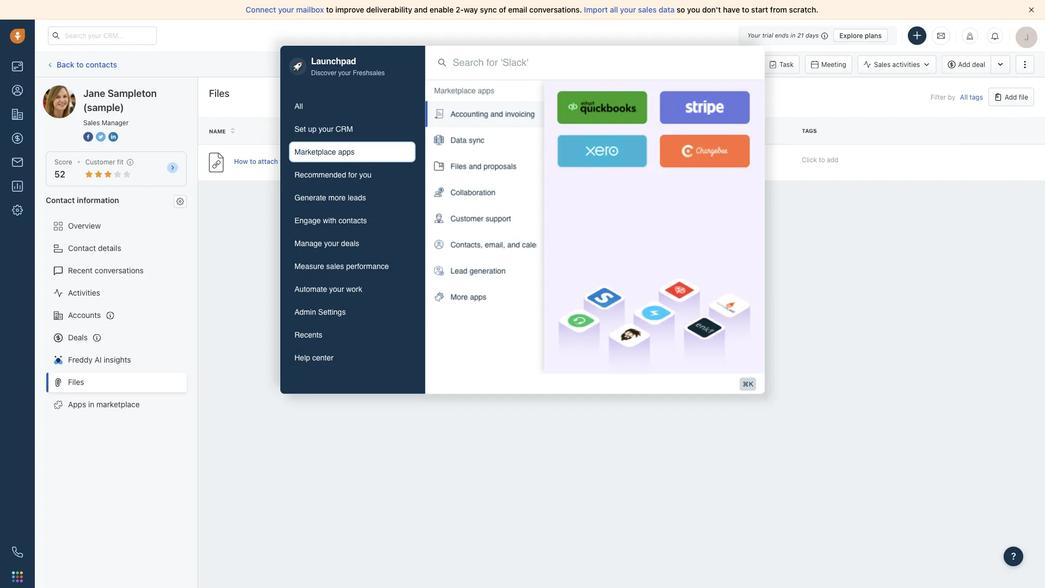 Task type: locate. For each thing, give the bounding box(es) containing it.
add deal
[[959, 61, 986, 68]]

engage
[[295, 216, 321, 225]]

engage with contacts
[[295, 216, 367, 225]]

1 horizontal spatial sales
[[875, 61, 891, 68]]

0 vertical spatial you
[[688, 5, 701, 14]]

contacts down search your crm... text box
[[86, 60, 117, 69]]

you
[[688, 5, 701, 14], [360, 171, 372, 179]]

1 file from the left
[[633, 127, 645, 134]]

sales up facebook circled image
[[83, 119, 100, 126]]

1 vertical spatial sync
[[469, 136, 485, 145]]

0 horizontal spatial in
[[88, 400, 94, 409]]

marketplace apps heading inside list of options list box
[[435, 85, 495, 96]]

and right email,
[[508, 241, 520, 249]]

filter
[[931, 93, 947, 101]]

days right 21
[[806, 32, 819, 39]]

file left the size
[[633, 127, 645, 134]]

0 vertical spatial sync
[[480, 5, 497, 14]]

facebook circled image
[[83, 131, 93, 142]]

start
[[752, 5, 769, 14]]

more
[[329, 193, 346, 202]]

0 horizontal spatial you
[[360, 171, 372, 179]]

deliverability
[[366, 5, 413, 14]]

click left add
[[802, 156, 818, 163]]

apps inside marketplace apps button
[[338, 148, 355, 156]]

marketplace inside list of options list box
[[435, 86, 476, 95]]

contacts inside engage with contacts button
[[339, 216, 367, 225]]

contacts for back to contacts
[[86, 60, 117, 69]]

sales manager
[[83, 119, 129, 126]]

0 vertical spatial add
[[959, 61, 971, 68]]

set
[[295, 125, 306, 133]]

you right the 'for'
[[360, 171, 372, 179]]

way
[[464, 5, 478, 14]]

1 vertical spatial you
[[360, 171, 372, 179]]

insights
[[104, 355, 131, 364]]

help center button
[[289, 348, 416, 368]]

in
[[791, 32, 796, 39], [88, 400, 94, 409]]

Search your CRM... text field
[[48, 26, 157, 45]]

add for add file
[[1006, 93, 1018, 101]]

all up set
[[295, 102, 303, 111]]

marketplace
[[96, 400, 140, 409]]

fit
[[117, 158, 124, 166]]

files down data
[[451, 162, 467, 171]]

days right 3
[[724, 159, 738, 166]]

close image
[[1030, 7, 1035, 13]]

all
[[961, 93, 969, 101], [295, 102, 303, 111]]

menu
[[545, 80, 765, 374]]

your
[[278, 5, 294, 14], [621, 5, 637, 14], [339, 69, 351, 77], [319, 125, 334, 133], [324, 239, 339, 248], [329, 285, 344, 294]]

customer up contacts,
[[451, 214, 484, 223]]

52
[[54, 169, 65, 180]]

task
[[780, 61, 794, 68]]

from
[[771, 5, 788, 14]]

more
[[451, 293, 468, 302]]

0 vertical spatial customer
[[85, 158, 115, 166]]

generate more leads button
[[289, 187, 416, 208]]

file
[[633, 127, 645, 134], [548, 128, 560, 134]]

tab list
[[289, 96, 416, 368]]

add left file
[[1006, 93, 1018, 101]]

1 vertical spatial click
[[802, 156, 818, 163]]

conversations
[[95, 266, 144, 275]]

measure sales performance button
[[289, 256, 416, 277]]

0 horizontal spatial contacts
[[86, 60, 117, 69]]

data sync
[[451, 136, 485, 145]]

your left work
[[329, 285, 344, 294]]

contacts down generate more leads button
[[339, 216, 367, 225]]

to right mailbox
[[326, 5, 334, 14]]

owner
[[463, 128, 485, 134]]

sync
[[480, 5, 497, 14], [469, 136, 485, 145]]

files up "name"
[[209, 87, 230, 99]]

customer fit
[[85, 158, 124, 166]]

apps
[[478, 86, 495, 95], [478, 86, 495, 95], [338, 148, 355, 156], [470, 293, 487, 302]]

your left deals
[[324, 239, 339, 248]]

0 vertical spatial files
[[209, 87, 230, 99]]

1 vertical spatial add
[[1006, 93, 1018, 101]]

sales up automate your work on the top of the page
[[326, 262, 344, 271]]

customer for customer support
[[451, 214, 484, 223]]

jane sampleton (sample)
[[83, 87, 157, 113]]

0 horizontal spatial sales
[[326, 262, 344, 271]]

marketplace
[[435, 86, 476, 95], [435, 86, 476, 95], [295, 148, 336, 156]]

0 horizontal spatial days
[[724, 159, 738, 166]]

and
[[415, 5, 428, 14], [491, 110, 503, 119], [469, 162, 482, 171], [508, 241, 520, 249]]

crm
[[336, 125, 353, 133]]

added on
[[718, 128, 748, 134]]

1 vertical spatial files
[[451, 162, 467, 171]]

1 vertical spatial in
[[88, 400, 94, 409]]

sync down owner
[[469, 136, 485, 145]]

connect your mailbox link
[[246, 5, 326, 14]]

customer inside list of options list box
[[451, 214, 484, 223]]

1 horizontal spatial customer
[[451, 214, 484, 223]]

to left refresh.
[[567, 60, 573, 68]]

2 file from the left
[[548, 128, 560, 134]]

⌘
[[743, 381, 750, 388]]

press-command-k-to-open-and-close element
[[740, 378, 757, 391]]

contact down 52 button at left
[[46, 195, 75, 204]]

0 horizontal spatial all
[[295, 102, 303, 111]]

you right the so
[[688, 5, 701, 14]]

2 horizontal spatial files
[[451, 162, 467, 171]]

2-
[[456, 5, 464, 14]]

plans
[[865, 32, 882, 39]]

filter by all tags
[[931, 93, 984, 101]]

in left 21
[[791, 32, 796, 39]]

1 horizontal spatial click
[[802, 156, 818, 163]]

file type
[[548, 128, 576, 134]]

customer left fit
[[85, 158, 115, 166]]

0 vertical spatial contact
[[46, 195, 75, 204]]

1 vertical spatial customer
[[451, 214, 484, 223]]

with
[[323, 216, 337, 225]]

your right all
[[621, 5, 637, 14]]

1 vertical spatial all
[[295, 102, 303, 111]]

contacts inside "back to contacts" link
[[86, 60, 117, 69]]

all right by
[[961, 93, 969, 101]]

generate
[[295, 193, 327, 202]]

sync inside list of options list box
[[469, 136, 485, 145]]

1 horizontal spatial add
[[1006, 93, 1018, 101]]

recent conversations
[[68, 266, 144, 275]]

to right back
[[76, 60, 84, 69]]

0 vertical spatial sales
[[875, 61, 891, 68]]

marketplace inside button
[[295, 148, 336, 156]]

manage
[[295, 239, 322, 248]]

in right apps
[[88, 400, 94, 409]]

0 horizontal spatial sales
[[83, 119, 100, 126]]

proposals
[[484, 162, 517, 171]]

marketplace apps inside button
[[295, 148, 355, 156]]

Search for 'Slack' field
[[453, 56, 752, 70]]

sampleton
[[108, 87, 157, 99]]

recommended
[[295, 171, 346, 179]]

collaboration
[[451, 188, 496, 197]]

your inside button
[[329, 285, 344, 294]]

to right how
[[250, 158, 256, 165]]

1 horizontal spatial contacts
[[339, 216, 367, 225]]

phone element
[[7, 541, 28, 563]]

2 - from the left
[[636, 159, 639, 166]]

you inside button
[[360, 171, 372, 179]]

click right available.
[[550, 60, 565, 68]]

settings
[[318, 308, 346, 316]]

files up apps
[[68, 378, 84, 387]]

1 vertical spatial days
[[724, 159, 738, 166]]

explore plans link
[[834, 29, 888, 42]]

1 vertical spatial contact
[[68, 244, 96, 253]]

1 horizontal spatial days
[[806, 32, 819, 39]]

0 horizontal spatial add
[[959, 61, 971, 68]]

0 vertical spatial contacts
[[86, 60, 117, 69]]

1 horizontal spatial all
[[961, 93, 969, 101]]

add left deal
[[959, 61, 971, 68]]

generate more leads
[[295, 193, 366, 202]]

0 vertical spatial click
[[550, 60, 565, 68]]

0 vertical spatial sales
[[639, 5, 657, 14]]

1 horizontal spatial file
[[633, 127, 645, 134]]

0 vertical spatial all
[[961, 93, 969, 101]]

your trial ends in 21 days
[[748, 32, 819, 39]]

1 vertical spatial contacts
[[339, 216, 367, 225]]

⌘ k
[[743, 381, 754, 388]]

click
[[550, 60, 565, 68], [802, 156, 818, 163]]

1 vertical spatial sales
[[83, 119, 100, 126]]

scratch.
[[790, 5, 819, 14]]

invoicing
[[506, 110, 535, 119]]

0 horizontal spatial customer
[[85, 158, 115, 166]]

sales left activities at the right of the page
[[875, 61, 891, 68]]

file left type
[[548, 128, 560, 134]]

ends
[[776, 32, 789, 39]]

admin settings button
[[289, 302, 416, 322]]

sales activities button
[[858, 55, 943, 74], [858, 55, 937, 74]]

overview
[[68, 221, 101, 230]]

sales left data
[[639, 5, 657, 14]]

sales
[[639, 5, 657, 14], [326, 262, 344, 271]]

3
[[718, 159, 722, 166]]

marketplace apps heading
[[435, 85, 495, 96], [435, 85, 495, 96]]

your down launchpad
[[339, 69, 351, 77]]

0 horizontal spatial file
[[548, 128, 560, 134]]

linkedin circled image
[[108, 131, 118, 142]]

sync left "of"
[[480, 5, 497, 14]]

2 vertical spatial files
[[68, 378, 84, 387]]

contact up "recent"
[[68, 244, 96, 253]]

how to attach files to contacts? link
[[234, 157, 334, 168]]

for
[[349, 171, 357, 179]]

attach
[[258, 158, 278, 165]]

help center
[[295, 354, 334, 362]]

contact information
[[46, 195, 119, 204]]

your
[[748, 32, 761, 39]]

enable
[[430, 5, 454, 14]]

0 vertical spatial in
[[791, 32, 796, 39]]

email
[[509, 5, 528, 14]]

mng settings image
[[176, 198, 184, 205]]

calendar
[[523, 241, 552, 249]]

1 vertical spatial sales
[[326, 262, 344, 271]]



Task type: describe. For each thing, give the bounding box(es) containing it.
manage your deals
[[295, 239, 360, 248]]

automate your work
[[295, 285, 363, 294]]

contact for contact details
[[68, 244, 96, 253]]

contacts for engage with contacts
[[339, 216, 367, 225]]

recent
[[68, 266, 93, 275]]

to left add
[[819, 156, 826, 163]]

to right files
[[295, 158, 301, 165]]

add for add deal
[[959, 61, 971, 68]]

sales inside "button"
[[326, 262, 344, 271]]

measure
[[295, 262, 324, 271]]

1 horizontal spatial files
[[209, 87, 230, 99]]

size
[[646, 127, 659, 134]]

0 vertical spatial days
[[806, 32, 819, 39]]

marketplace apps inside list of options list box
[[435, 86, 495, 95]]

all inside "button"
[[295, 102, 303, 111]]

add
[[828, 156, 839, 163]]

file for file type
[[548, 128, 560, 134]]

your right the up on the left top
[[319, 125, 334, 133]]

more apps
[[451, 293, 487, 302]]

set up your crm
[[295, 125, 353, 133]]

recommended for you
[[295, 171, 372, 179]]

3 days ago
[[718, 159, 751, 166]]

by
[[949, 93, 956, 101]]

accounts
[[68, 311, 101, 320]]

(sample)
[[83, 101, 124, 113]]

to left start on the top right
[[743, 5, 750, 14]]

activities
[[68, 288, 100, 297]]

lead
[[451, 267, 468, 275]]

contacts,
[[451, 241, 483, 249]]

phone image
[[12, 547, 23, 558]]

--
[[633, 159, 639, 166]]

sales for sales manager
[[83, 119, 100, 126]]

all tags link
[[961, 93, 984, 101]]

all button
[[289, 96, 416, 117]]

contact for contact information
[[46, 195, 75, 204]]

measure sales performance
[[295, 262, 389, 271]]

1 - from the left
[[633, 159, 636, 166]]

john smith
[[463, 159, 498, 166]]

tab list containing all
[[289, 96, 416, 368]]

and left proposals
[[469, 162, 482, 171]]

have
[[724, 5, 741, 14]]

updates available. click to refresh. link
[[476, 54, 605, 74]]

your inside launchpad discover your freshsales
[[339, 69, 351, 77]]

twitter circled image
[[96, 131, 106, 142]]

1 horizontal spatial in
[[791, 32, 796, 39]]

accounting
[[451, 110, 489, 119]]

tags
[[970, 93, 984, 101]]

freshworks switcher image
[[12, 572, 23, 582]]

engage with contacts button
[[289, 210, 416, 231]]

ago
[[740, 159, 751, 166]]

customer for customer fit
[[85, 158, 115, 166]]

of
[[499, 5, 507, 14]]

mailbox
[[296, 5, 324, 14]]

k
[[750, 381, 754, 388]]

freddy
[[68, 355, 93, 364]]

updates
[[492, 60, 518, 68]]

apps in marketplace
[[68, 400, 140, 409]]

data
[[659, 5, 675, 14]]

added
[[718, 128, 738, 134]]

updates available. click to refresh.
[[492, 60, 599, 68]]

contacts?
[[303, 158, 334, 165]]

link
[[548, 159, 561, 166]]

import all your sales data link
[[584, 5, 677, 14]]

improve
[[336, 5, 364, 14]]

your left mailbox
[[278, 5, 294, 14]]

add deal button
[[943, 55, 991, 74]]

1 horizontal spatial sales
[[639, 5, 657, 14]]

score 52
[[54, 158, 72, 180]]

work
[[346, 285, 363, 294]]

recents
[[295, 331, 323, 339]]

sales for sales activities
[[875, 61, 891, 68]]

files
[[280, 158, 293, 165]]

back to contacts
[[57, 60, 117, 69]]

email image
[[938, 31, 946, 40]]

tags
[[802, 127, 818, 134]]

leads
[[348, 193, 366, 202]]

and left enable at the top left of page
[[415, 5, 428, 14]]

generation
[[470, 267, 506, 275]]

add file
[[1006, 93, 1029, 101]]

0 horizontal spatial files
[[68, 378, 84, 387]]

admin settings
[[295, 308, 346, 316]]

52 button
[[54, 169, 65, 180]]

deals
[[68, 333, 88, 342]]

files inside list of options list box
[[451, 162, 467, 171]]

list of options list box
[[426, 80, 552, 310]]

smith
[[480, 159, 498, 166]]

and left invoicing
[[491, 110, 503, 119]]

ai
[[95, 355, 102, 364]]

jane
[[83, 87, 105, 99]]

how
[[234, 158, 248, 165]]

deals
[[341, 239, 360, 248]]

data
[[451, 136, 467, 145]]

back to contacts link
[[46, 56, 118, 73]]

file
[[1020, 93, 1029, 101]]

1 horizontal spatial you
[[688, 5, 701, 14]]

help
[[295, 354, 310, 362]]

manager
[[102, 119, 129, 126]]

up
[[308, 125, 317, 133]]

freshsales
[[353, 69, 385, 77]]

all
[[610, 5, 619, 14]]

freddy ai insights
[[68, 355, 131, 364]]

0 horizontal spatial click
[[550, 60, 565, 68]]

file for file size
[[633, 127, 645, 134]]

automate
[[295, 285, 327, 294]]

automate your work button
[[289, 279, 416, 300]]

explore
[[840, 32, 864, 39]]

conversations.
[[530, 5, 582, 14]]

recommended for you button
[[289, 165, 416, 185]]

name
[[209, 128, 226, 134]]



Task type: vqa. For each thing, say whether or not it's contained in the screenshot.
email,
yes



